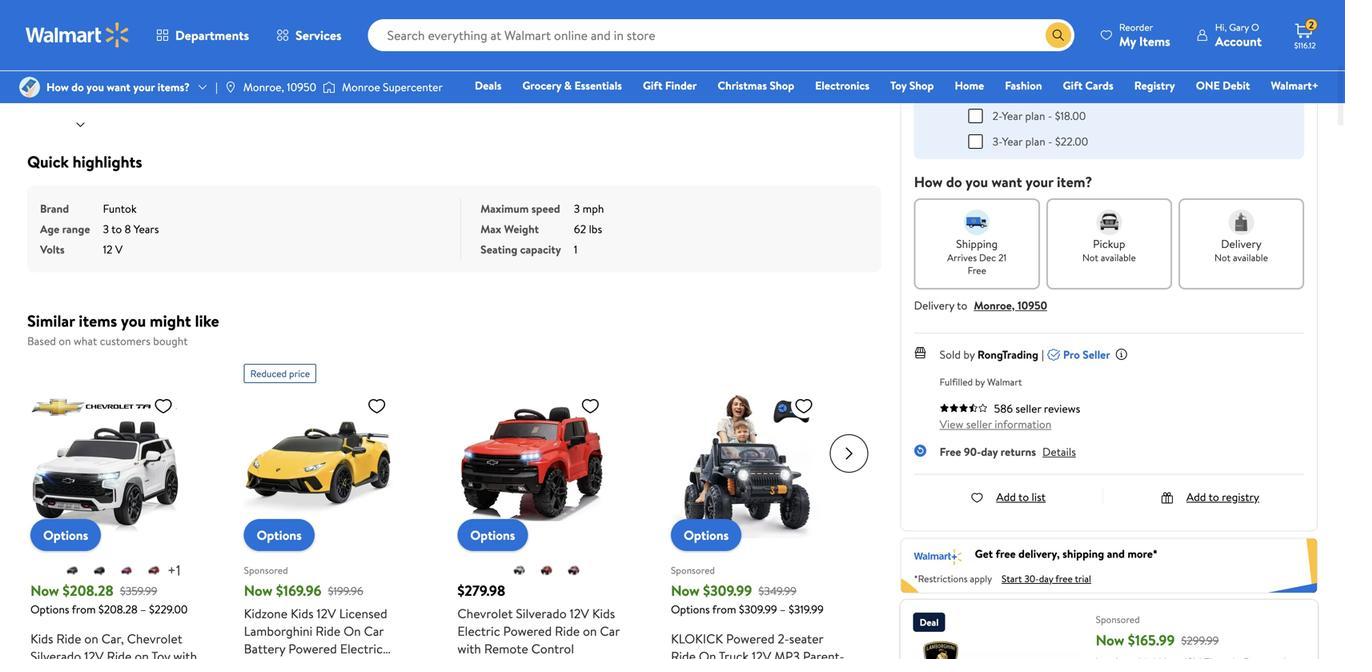 Task type: vqa. For each thing, say whether or not it's contained in the screenshot.
the leftmost 2-
yes



Task type: describe. For each thing, give the bounding box(es) containing it.
12v inside kids ride on car, chevrolet silverado 12v ride on toy wit
[[84, 648, 104, 660]]

2 $189.99 button from the left
[[971, 0, 1021, 34]]

walmart plus image
[[914, 547, 962, 566]]

car inside $279.98 chevrolet silverado 12v kids electric powered ride on car with remote control
[[600, 623, 620, 641]]

wpp logo image
[[927, 70, 956, 99]]

grocery & essentials link
[[515, 77, 629, 94]]

chevrolet inside kids ride on car, chevrolet silverado 12v ride on toy wit
[[127, 631, 182, 648]]

on left car,
[[84, 631, 98, 648]]

similar items you might like based on what customers bought
[[27, 310, 219, 349]]

items
[[79, 310, 117, 332]]

based
[[27, 333, 56, 349]]

$22.00
[[1055, 134, 1088, 149]]

capacity
[[520, 242, 561, 257]]

want for item?
[[992, 172, 1022, 192]]

customers
[[100, 333, 150, 349]]

lamborghini
[[244, 623, 313, 641]]

electric inside sponsored now $169.96 $199.96 kidzone kids 12v licensed lamborghini ride on car battery powered electric vehicle toy for 3-8 years boy
[[340, 641, 383, 658]]

reviews
[[1044, 401, 1080, 417]]

year for 2-
[[1002, 108, 1023, 124]]

*restrictions apply
[[914, 573, 992, 586]]

next image image
[[74, 119, 87, 131]]

$199.96
[[328, 584, 363, 599]]

hi,
[[1215, 20, 1227, 34]]

years inside "3 to 8 years volts"
[[134, 221, 159, 237]]

to for registry
[[1209, 489, 1219, 505]]

0 horizontal spatial free
[[996, 547, 1016, 562]]

vehicle
[[244, 658, 284, 660]]

3 for to
[[103, 221, 109, 237]]

product group containing +1
[[30, 358, 209, 660]]

options for chevrolet silverado 12v kids electric powered ride on car with remote control "image"
[[470, 527, 515, 544]]

electric inside $279.98 chevrolet silverado 12v kids electric powered ride on car with remote control
[[457, 623, 500, 641]]

1 vertical spatial $309.99
[[739, 602, 777, 618]]

want for items?
[[107, 79, 131, 95]]

from inside now $208.28 $359.99 options from $208.28 – $229.00
[[72, 602, 96, 618]]

sponsored now $165.99 $299.99
[[1096, 613, 1219, 651]]

walmart image
[[26, 22, 130, 48]]

intent image for pickup image
[[1096, 210, 1122, 235]]

kids inside kids ride on car, chevrolet silverado 12v ride on toy wit
[[30, 631, 53, 648]]

21
[[998, 251, 1007, 264]]

2-Year plan - $18.00 checkbox
[[969, 109, 983, 123]]

car,
[[101, 631, 124, 648]]

options inside sponsored now $309.99 $349.99 options from $309.99 – $319.99
[[671, 602, 710, 618]]

what's
[[1081, 71, 1113, 87]]

– inside now $208.28 $359.99 options from $208.28 – $229.00
[[140, 602, 146, 618]]

&
[[564, 78, 572, 93]]

what
[[74, 333, 97, 349]]

3-year plan - $22.00
[[993, 134, 1088, 149]]

2-year plan - $18.00
[[993, 108, 1086, 124]]

1 vertical spatial free
[[1056, 573, 1073, 586]]

2- inside 'klokick powered 2-seater ride on truck 12v mp3 parent'
[[778, 631, 789, 648]]

not for pickup
[[1082, 251, 1099, 264]]

licensed
[[339, 605, 387, 623]]

intent image for delivery image
[[1229, 210, 1254, 235]]

maximum speed
[[481, 201, 560, 217]]

sponsored for $169.96
[[244, 564, 288, 578]]

arrives
[[947, 251, 977, 264]]

departments
[[175, 26, 249, 44]]

do for how do you want your item?
[[946, 172, 962, 192]]

0 vertical spatial monroe,
[[243, 79, 284, 95]]

sponsored for $309.99
[[671, 564, 715, 578]]

Walmart Site-Wide search field
[[368, 19, 1074, 51]]

12v inside $279.98 chevrolet silverado 12v kids electric powered ride on car with remote control
[[570, 605, 589, 623]]

0 vertical spatial 10950
[[287, 79, 316, 95]]

add to list
[[996, 489, 1046, 505]]

trial
[[1075, 573, 1091, 586]]

add for add to list
[[996, 489, 1016, 505]]

fashion
[[1005, 78, 1042, 93]]

pro
[[1063, 347, 1080, 363]]

free inside shipping arrives dec 21 free
[[968, 264, 986, 277]]

view seller information
[[940, 417, 1052, 432]]

walmart+ link
[[1264, 77, 1326, 94]]

2 options link from the left
[[244, 520, 315, 552]]

how do you want your items?
[[46, 79, 190, 95]]

ride inside $279.98 chevrolet silverado 12v kids electric powered ride on car with remote control
[[555, 623, 580, 641]]

$189.99 for 2nd $189.99 button from the right
[[1035, 14, 1070, 29]]

quick
[[27, 151, 69, 173]]

details
[[1043, 444, 1076, 460]]

add to favorites list, chevrolet silverado 12v kids electric powered ride on car with remote control image
[[581, 396, 600, 416]]

kidzone
[[244, 605, 288, 623]]

protection
[[999, 71, 1051, 87]]

$116.12
[[1294, 40, 1316, 51]]

0 vertical spatial $208.28
[[63, 581, 114, 601]]

get free delivery, shipping and more* banner
[[901, 538, 1318, 594]]

$299.99
[[1181, 633, 1219, 649]]

1 vertical spatial $208.28
[[98, 602, 138, 618]]

0 vertical spatial plan
[[1054, 71, 1075, 87]]

now for $165.99
[[1096, 631, 1125, 651]]

shipping
[[956, 236, 998, 252]]

30-
[[1024, 573, 1039, 586]]

delivery for to
[[914, 298, 954, 313]]

christmas shop
[[718, 78, 794, 93]]

options link for options from $309.99 – $319.99
[[671, 520, 742, 552]]

add to favorites list, klokick powered 2-seater ride on truck 12v mp3 parent-child car with remote control 3 speed led lights black spring suspension for 3-8 years image
[[794, 396, 814, 416]]

delivery not available
[[1215, 236, 1268, 264]]

$189.99 for fourth $189.99 button from the right
[[921, 14, 957, 29]]

1 horizontal spatial 2-
[[993, 108, 1002, 124]]

$359.99
[[120, 584, 157, 599]]

now $208.28 $359.99 options from $208.28 – $229.00
[[30, 581, 188, 618]]

add to list button
[[971, 489, 1046, 505]]

red image
[[147, 565, 160, 577]]

you for similar items you might like based on what customers bought
[[121, 310, 146, 332]]

plan for $22.00
[[1025, 134, 1046, 149]]

gray image
[[66, 565, 78, 577]]

you for how do you want your item?
[[966, 172, 988, 192]]

services button
[[263, 16, 355, 54]]

 image for monroe supercenter
[[323, 79, 336, 95]]

shop for toy shop
[[909, 78, 934, 93]]

$279.98
[[457, 581, 505, 601]]

- for $18.00
[[1048, 108, 1052, 124]]

grocery
[[522, 78, 561, 93]]

mp3
[[774, 648, 800, 660]]

klokick powered 2-seater ride on truck 12v mp3 parent-child car with remote control 3 speed led lights black spring suspension for 3-8 years image
[[671, 390, 820, 539]]

pro seller info image
[[1115, 348, 1128, 361]]

3 to 8 years volts
[[40, 221, 159, 257]]

gift finder
[[643, 78, 697, 93]]

on right car,
[[135, 648, 149, 660]]

product group containing now $169.96
[[244, 358, 422, 660]]

sponsored for $165.99
[[1096, 613, 1140, 627]]

0 vertical spatial $309.99
[[703, 581, 752, 601]]

$189.99 for second $189.99 button from the left
[[978, 14, 1014, 29]]

and
[[1107, 547, 1125, 562]]

on inside similar items you might like based on what customers bought
[[59, 333, 71, 349]]

toy shop link
[[883, 77, 941, 94]]

1 vertical spatial 10950
[[1018, 298, 1047, 313]]

account
[[1215, 32, 1262, 50]]

0 vertical spatial |
[[215, 79, 218, 95]]

add a protection plan what's covered
[[969, 71, 1155, 87]]

1 horizontal spatial |
[[1042, 347, 1044, 363]]

kids inside $279.98 chevrolet silverado 12v kids electric powered ride on car with remote control
[[592, 605, 615, 623]]

control
[[531, 641, 574, 658]]

lamborghini urus 12v electric powered ride on car for kids, with remote control, foot pedal, mp3 player and led headlights image
[[913, 639, 1083, 660]]

add to favorites list, kids ride on car, chevrolet silverado 12v ride on toy with remote control, 4 wheels suspension, safety belt, electric car with mp3 player, led lights, white, x464 image
[[154, 396, 173, 416]]

electronics
[[815, 78, 870, 93]]

free 90-day returns details
[[940, 444, 1076, 460]]

might
[[150, 310, 191, 332]]

add to registry button
[[1161, 489, 1259, 505]]

your for items?
[[133, 79, 155, 95]]

highlights
[[73, 151, 142, 173]]

add for add to registry
[[1187, 489, 1206, 505]]

– inside sponsored now $309.99 $349.99 options from $309.99 – $319.99
[[780, 602, 786, 618]]

sold
[[940, 347, 961, 363]]

sold by rongtrading
[[940, 347, 1039, 363]]

with
[[457, 641, 481, 658]]

from inside sponsored now $309.99 $349.99 options from $309.99 – $319.99
[[712, 602, 736, 618]]

grocery & essentials
[[522, 78, 622, 93]]

quick highlights
[[27, 151, 142, 173]]

by for fulfilled
[[975, 375, 985, 389]]

years inside sponsored now $169.96 $199.96 kidzone kids 12v licensed lamborghini ride on car battery powered electric vehicle toy for 3-8 years boy
[[350, 658, 379, 660]]

sponsored now $309.99 $349.99 options from $309.99 – $319.99
[[671, 564, 824, 618]]

options link for options from $208.28 – $229.00
[[30, 520, 101, 552]]

powered inside 'klokick powered 2-seater ride on truck 12v mp3 parent'
[[726, 631, 775, 648]]

12v inside sponsored now $169.96 $199.96 kidzone kids 12v licensed lamborghini ride on car battery powered electric vehicle toy for 3-8 years boy
[[317, 605, 336, 623]]

options for kids ride on car, chevrolet silverado 12v ride on toy with remote control, 4 wheels suspension, safety belt, electric car with mp3 player, led lights, white, x464 image on the left
[[43, 527, 88, 544]]

3.4249 stars out of 5, based on 586 seller reviews element
[[940, 403, 988, 413]]

seller for view
[[966, 417, 992, 432]]

maximum
[[481, 201, 529, 217]]

weight
[[504, 221, 539, 237]]

klokick powered 2-seater ride on truck 12v mp3 parent
[[671, 631, 849, 660]]

car inside sponsored now $169.96 $199.96 kidzone kids 12v licensed lamborghini ride on car battery powered electric vehicle toy for 3-8 years boy
[[364, 623, 384, 641]]

do for how do you want your items?
[[71, 79, 84, 95]]

start 30-day free trial
[[1002, 573, 1091, 586]]

3- inside sponsored now $169.96 $199.96 kidzone kids 12v licensed lamborghini ride on car battery powered electric vehicle toy for 3-8 years boy
[[328, 658, 340, 660]]

1
[[574, 242, 578, 257]]

586
[[994, 401, 1013, 417]]

home
[[955, 78, 984, 93]]

586 seller reviews
[[994, 401, 1080, 417]]

gift for gift finder
[[643, 78, 663, 93]]

funtok licensed chevrolet silverado 12v kids electric powered ride on toy car with remote control & music player, black - image 5 of 8 image
[[35, 10, 129, 104]]

$189.99 for first $189.99 button from the right
[[1092, 14, 1127, 29]]

monroe supercenter
[[342, 79, 443, 95]]



Task type: locate. For each thing, give the bounding box(es) containing it.
3 up 12
[[103, 221, 109, 237]]

delivery down intent image for delivery
[[1221, 236, 1262, 252]]

to for monroe,
[[957, 298, 968, 313]]

0 horizontal spatial electric
[[340, 641, 383, 658]]

now $165.99 group
[[901, 601, 1318, 660]]

debit
[[1223, 78, 1250, 93]]

options up klokick
[[671, 602, 710, 618]]

next slide for similar items you might like list image
[[830, 435, 869, 473]]

0 vertical spatial on
[[344, 623, 361, 641]]

to
[[111, 221, 122, 237], [957, 298, 968, 313], [1019, 489, 1029, 505], [1209, 489, 1219, 505]]

now inside sponsored now $309.99 $349.99 options from $309.99 – $319.99
[[671, 581, 700, 601]]

$309.99 left $349.99 on the bottom of the page
[[703, 581, 752, 601]]

items
[[1139, 32, 1170, 50]]

0 vertical spatial how
[[46, 79, 69, 95]]

one debit
[[1196, 78, 1250, 93]]

dec
[[979, 251, 996, 264]]

3 mph max weight
[[481, 201, 604, 237]]

1 vertical spatial free
[[940, 444, 961, 460]]

3 inside "3 to 8 years volts"
[[103, 221, 109, 237]]

available in additional 1 variant element
[[167, 561, 181, 581]]

ride inside sponsored now $169.96 $199.96 kidzone kids 12v licensed lamborghini ride on car battery powered electric vehicle toy for 3-8 years boy
[[316, 623, 341, 641]]

1 horizontal spatial not
[[1215, 251, 1231, 264]]

pink image for chevrolet silverado 12v kids electric powered ride on car with remote control
[[567, 565, 580, 577]]

0 horizontal spatial do
[[71, 79, 84, 95]]

options
[[43, 527, 88, 544], [257, 527, 302, 544], [470, 527, 515, 544], [684, 527, 729, 544], [30, 602, 69, 618], [671, 602, 710, 618]]

0 horizontal spatial from
[[72, 602, 96, 618]]

monroe, 10950 button
[[974, 298, 1047, 313]]

0 vertical spatial free
[[996, 547, 1016, 562]]

3 for mph
[[574, 201, 580, 217]]

christmas
[[718, 78, 767, 93]]

2 horizontal spatial you
[[966, 172, 988, 192]]

12v down $199.96
[[317, 605, 336, 623]]

add for add a protection plan what's covered
[[969, 71, 989, 87]]

1 vertical spatial chevrolet
[[127, 631, 182, 648]]

deal
[[920, 616, 939, 630]]

one debit link
[[1189, 77, 1257, 94]]

2 from from the left
[[712, 602, 736, 618]]

 image
[[19, 77, 40, 98]]

$189.99 up add a protection plan what's covered at top right
[[1035, 14, 1070, 29]]

gift for gift cards
[[1063, 78, 1083, 93]]

options link up gray icon
[[30, 520, 101, 552]]

from up klokick
[[712, 602, 736, 618]]

information
[[995, 417, 1052, 432]]

–
[[140, 602, 146, 618], [780, 602, 786, 618]]

1 horizontal spatial electric
[[457, 623, 500, 641]]

kids ride on car, chevrolet silverado 12v ride on toy with remote control, 4 wheels suspension, safety belt, electric car with mp3 player, led lights, white, x464 image
[[30, 390, 179, 539]]

pro seller
[[1063, 347, 1110, 363]]

add to favorites list, kidzone kids 12v licensed lamborghini ride on car battery powered electric vehicle toy for 3-8 years boys & girls, 2 speeds, suspension system, 2.4g remote parent control, mp3, led headlights - yellow image
[[367, 396, 386, 416]]

powered right with
[[503, 623, 552, 641]]

0 horizontal spatial seller
[[966, 417, 992, 432]]

0 horizontal spatial 3-
[[328, 658, 340, 660]]

1 vertical spatial your
[[1026, 172, 1053, 192]]

1 horizontal spatial car
[[600, 623, 620, 641]]

sponsored inside sponsored now $165.99 $299.99
[[1096, 613, 1140, 627]]

$189.99 button up wpp logo
[[914, 0, 964, 34]]

1 available from the left
[[1101, 251, 1136, 264]]

want down 3-year plan - $22.00
[[992, 172, 1022, 192]]

you
[[87, 79, 104, 95], [966, 172, 988, 192], [121, 310, 146, 332]]

free left trial
[[1056, 573, 1073, 586]]

on inside $279.98 chevrolet silverado 12v kids electric powered ride on car with remote control
[[583, 623, 597, 641]]

view seller information link
[[940, 417, 1052, 432]]

$208.28 down black icon
[[63, 581, 114, 601]]

0 vertical spatial want
[[107, 79, 131, 95]]

now for $309.99
[[671, 581, 700, 601]]

8 inside sponsored now $169.96 $199.96 kidzone kids 12v licensed lamborghini ride on car battery powered electric vehicle toy for 3-8 years boy
[[340, 658, 347, 660]]

do
[[71, 79, 84, 95], [946, 172, 962, 192]]

0 horizontal spatial add
[[969, 71, 989, 87]]

$189.99 up wpp logo
[[921, 14, 957, 29]]

0 horizontal spatial monroe,
[[243, 79, 284, 95]]

day down view seller information
[[981, 444, 998, 460]]

essentials
[[574, 78, 622, 93]]

0 vertical spatial year
[[1002, 108, 1023, 124]]

add left registry
[[1187, 489, 1206, 505]]

monroe, down 'services' popup button at the top left
[[243, 79, 284, 95]]

1 options link from the left
[[30, 520, 101, 552]]

0 horizontal spatial 3
[[103, 221, 109, 237]]

available down intent image for delivery
[[1233, 251, 1268, 264]]

monroe,
[[243, 79, 284, 95], [974, 298, 1015, 313]]

0 horizontal spatial not
[[1082, 251, 1099, 264]]

day for 90-
[[981, 444, 998, 460]]

seller down the 3.4249 stars out of 5, based on 586 seller reviews element
[[966, 417, 992, 432]]

2 pink image from the left
[[567, 565, 580, 577]]

chevrolet down $279.98
[[457, 605, 513, 623]]

12v down now $208.28 $359.99 options from $208.28 – $229.00
[[84, 648, 104, 660]]

not down intent image for pickup on the right top
[[1082, 251, 1099, 264]]

ride left car,
[[56, 631, 81, 648]]

1 vertical spatial silverado
[[30, 648, 81, 660]]

12v up the control
[[570, 605, 589, 623]]

years down funtok
[[134, 221, 159, 237]]

12
[[103, 242, 113, 257]]

gift left the finder
[[643, 78, 663, 93]]

– down $359.99
[[140, 602, 146, 618]]

free down shipping
[[968, 264, 986, 277]]

2- down $319.99
[[778, 631, 789, 648]]

1 vertical spatial 3-
[[328, 658, 340, 660]]

silverado up the control
[[516, 605, 567, 623]]

1 horizontal spatial monroe,
[[974, 298, 1015, 313]]

1 horizontal spatial 3-
[[993, 134, 1002, 149]]

product group containing $279.98
[[457, 358, 636, 660]]

shop
[[770, 78, 794, 93], [909, 78, 934, 93]]

sponsored inside sponsored now $169.96 $199.96 kidzone kids 12v licensed lamborghini ride on car battery powered electric vehicle toy for 3-8 years boy
[[244, 564, 288, 578]]

2 available from the left
[[1233, 251, 1268, 264]]

options link
[[30, 520, 101, 552], [244, 520, 315, 552], [457, 520, 528, 552], [671, 520, 742, 552]]

monroe, 10950
[[243, 79, 316, 95]]

silverado left car,
[[30, 648, 81, 660]]

year down fashion link
[[1002, 108, 1023, 124]]

options link up sponsored now $309.99 $349.99 options from $309.99 – $319.99
[[671, 520, 742, 552]]

to up 'v'
[[111, 221, 122, 237]]

kids inside sponsored now $169.96 $199.96 kidzone kids 12v licensed lamborghini ride on car battery powered electric vehicle toy for 3-8 years boy
[[291, 605, 314, 623]]

options up white icon
[[470, 527, 515, 544]]

2 – from the left
[[780, 602, 786, 618]]

on right the control
[[583, 623, 597, 641]]

chevrolet inside $279.98 chevrolet silverado 12v kids electric powered ride on car with remote control
[[457, 605, 513, 623]]

0 vertical spatial years
[[134, 221, 159, 237]]

not down intent image for delivery
[[1215, 251, 1231, 264]]

now inside sponsored now $165.99 $299.99
[[1096, 631, 1125, 651]]

year for 3-
[[1002, 134, 1023, 149]]

to for 8
[[111, 221, 122, 237]]

0 horizontal spatial you
[[87, 79, 104, 95]]

0 vertical spatial your
[[133, 79, 155, 95]]

0 horizontal spatial toy
[[152, 648, 170, 660]]

$349.99
[[759, 584, 797, 599]]

1 horizontal spatial silverado
[[516, 605, 567, 623]]

to left registry
[[1209, 489, 1219, 505]]

kidzone kids 12v licensed lamborghini ride on car battery powered electric vehicle toy for 3-8 years boys & girls, 2 speeds, suspension system, 2.4g remote parent control, mp3, led headlights - yellow image
[[244, 390, 393, 539]]

12v left mp3
[[752, 648, 771, 660]]

seating
[[481, 242, 518, 257]]

0 vertical spatial delivery
[[1221, 236, 1262, 252]]

1 horizontal spatial gift
[[1063, 78, 1083, 93]]

62 lbs seating capacity
[[481, 221, 602, 257]]

now inside sponsored now $169.96 $199.96 kidzone kids 12v licensed lamborghini ride on car battery powered electric vehicle toy for 3-8 years boy
[[244, 581, 273, 601]]

1 product group from the left
[[30, 358, 209, 660]]

to left list
[[1019, 489, 1029, 505]]

$189.99 up a
[[978, 14, 1014, 29]]

toy inside sponsored now $169.96 $199.96 kidzone kids 12v licensed lamborghini ride on car battery powered electric vehicle toy for 3-8 years boy
[[287, 658, 306, 660]]

3 product group from the left
[[457, 358, 636, 660]]

chevrolet
[[457, 605, 513, 623], [127, 631, 182, 648]]

pink image
[[120, 565, 133, 577], [567, 565, 580, 577]]

you for how do you want your items?
[[87, 79, 104, 95]]

reorder my items
[[1119, 20, 1170, 50]]

1 $189.99 button from the left
[[914, 0, 964, 34]]

1 horizontal spatial years
[[350, 658, 379, 660]]

1 horizontal spatial 8
[[340, 658, 347, 660]]

plan down 2-year plan - $18.00
[[1025, 134, 1046, 149]]

1 horizontal spatial seller
[[1016, 401, 1041, 417]]

0 vertical spatial -
[[1048, 108, 1052, 124]]

62
[[574, 221, 586, 237]]

gift left cards
[[1063, 78, 1083, 93]]

walmart
[[987, 375, 1022, 389]]

do up shipping
[[946, 172, 962, 192]]

options link up white icon
[[457, 520, 528, 552]]

shop for christmas shop
[[770, 78, 794, 93]]

1 – from the left
[[140, 602, 146, 618]]

by for sold
[[964, 347, 975, 363]]

shop right christmas
[[770, 78, 794, 93]]

delivery up sold
[[914, 298, 954, 313]]

on
[[59, 333, 71, 349], [583, 623, 597, 641], [84, 631, 98, 648], [135, 648, 149, 660]]

0 horizontal spatial kids
[[30, 631, 53, 648]]

90-
[[964, 444, 981, 460]]

1 vertical spatial delivery
[[914, 298, 954, 313]]

now for $169.96
[[244, 581, 273, 601]]

0 horizontal spatial  image
[[224, 81, 237, 94]]

0 horizontal spatial free
[[940, 444, 961, 460]]

not for delivery
[[1215, 251, 1231, 264]]

$208.28 down $359.99
[[98, 602, 138, 618]]

powered down sponsored now $309.99 $349.99 options from $309.99 – $319.99
[[726, 631, 775, 648]]

 image left the monroe, 10950
[[224, 81, 237, 94]]

1 horizontal spatial add
[[996, 489, 1016, 505]]

options link up $169.96
[[244, 520, 315, 552]]

- left $18.00
[[1048, 108, 1052, 124]]

1 car from the left
[[364, 623, 384, 641]]

on inside 'klokick powered 2-seater ride on truck 12v mp3 parent'
[[699, 648, 716, 660]]

4 options link from the left
[[671, 520, 742, 552]]

kids
[[291, 605, 314, 623], [592, 605, 615, 623], [30, 631, 53, 648]]

day down delivery,
[[1039, 573, 1053, 586]]

4 $189.99 button from the left
[[1084, 0, 1134, 34]]

1 vertical spatial day
[[1039, 573, 1053, 586]]

ride inside 'klokick powered 2-seater ride on truck 12v mp3 parent'
[[671, 648, 696, 660]]

 image
[[323, 79, 336, 95], [224, 81, 237, 94]]

0 vertical spatial 3-
[[993, 134, 1002, 149]]

by right sold
[[964, 347, 975, 363]]

truck
[[719, 648, 749, 660]]

product group containing now $309.99
[[671, 358, 849, 660]]

1 horizontal spatial sponsored
[[671, 564, 715, 578]]

item?
[[1057, 172, 1092, 192]]

day for 30-
[[1039, 573, 1053, 586]]

1 horizontal spatial do
[[946, 172, 962, 192]]

actual color list
[[911, 0, 1308, 37]]

available inside pickup not available
[[1101, 251, 1136, 264]]

add
[[969, 71, 989, 87], [996, 489, 1016, 505], [1187, 489, 1206, 505]]

on down $199.96
[[344, 623, 361, 641]]

rongtrading
[[978, 347, 1039, 363]]

3- right 3-year plan - $22.00 option
[[993, 134, 1002, 149]]

red image
[[540, 565, 553, 577]]

0 horizontal spatial years
[[134, 221, 159, 237]]

1 vertical spatial do
[[946, 172, 962, 192]]

options up $169.96
[[257, 527, 302, 544]]

options inside now $208.28 $359.99 options from $208.28 – $229.00
[[30, 602, 69, 618]]

what's covered button
[[1081, 71, 1155, 87]]

now
[[30, 581, 59, 601], [244, 581, 273, 601], [671, 581, 700, 601], [1096, 631, 1125, 651]]

lbs
[[589, 221, 602, 237]]

years
[[134, 221, 159, 237], [350, 658, 379, 660]]

on inside sponsored now $169.96 $199.96 kidzone kids 12v licensed lamborghini ride on car battery powered electric vehicle toy for 3-8 years boy
[[344, 623, 361, 641]]

0 horizontal spatial sponsored
[[244, 564, 288, 578]]

not inside pickup not available
[[1082, 251, 1099, 264]]

12v
[[317, 605, 336, 623], [570, 605, 589, 623], [84, 648, 104, 660], [752, 648, 771, 660]]

Search search field
[[368, 19, 1074, 51]]

3 $189.99 from the left
[[1035, 14, 1070, 29]]

options down gray icon
[[30, 602, 69, 618]]

product group
[[30, 358, 209, 660], [244, 358, 422, 660], [457, 358, 636, 660], [671, 358, 849, 660]]

plan for $18.00
[[1025, 108, 1045, 124]]

silverado inside kids ride on car, chevrolet silverado 12v ride on toy wit
[[30, 648, 81, 660]]

powered
[[503, 623, 552, 641], [726, 631, 775, 648], [288, 641, 337, 658]]

0 horizontal spatial available
[[1101, 251, 1136, 264]]

search icon image
[[1052, 29, 1065, 42]]

1 year from the top
[[1002, 108, 1023, 124]]

ride right the remote
[[555, 623, 580, 641]]

2 horizontal spatial add
[[1187, 489, 1206, 505]]

0 vertical spatial chevrolet
[[457, 605, 513, 623]]

$229.00
[[149, 602, 188, 618]]

1 horizontal spatial free
[[1056, 573, 1073, 586]]

a
[[991, 71, 997, 87]]

0 vertical spatial 3
[[574, 201, 580, 217]]

2 vertical spatial you
[[121, 310, 146, 332]]

powered right battery
[[288, 641, 337, 658]]

1 horizontal spatial shop
[[909, 78, 934, 93]]

0 vertical spatial day
[[981, 444, 998, 460]]

electric down $279.98
[[457, 623, 500, 641]]

available inside delivery not available
[[1233, 251, 1268, 264]]

pink image right red image
[[567, 565, 580, 577]]

8 inside "3 to 8 years volts"
[[125, 221, 131, 237]]

1 horizontal spatial kids
[[291, 605, 314, 623]]

1 shop from the left
[[770, 78, 794, 93]]

available for delivery
[[1233, 251, 1268, 264]]

2-
[[993, 108, 1002, 124], [778, 631, 789, 648]]

1 horizontal spatial 10950
[[1018, 298, 1047, 313]]

funtok age range
[[40, 201, 137, 237]]

– down $349.99 on the bottom of the page
[[780, 602, 786, 618]]

1 horizontal spatial from
[[712, 602, 736, 618]]

| left pro
[[1042, 347, 1044, 363]]

2 vertical spatial plan
[[1025, 134, 1046, 149]]

chevrolet silverado 12v kids electric powered ride on car with remote control image
[[457, 390, 606, 539]]

8 right for
[[340, 658, 347, 660]]

day inside "get free delivery, shipping and more*" banner
[[1039, 573, 1053, 586]]

2 not from the left
[[1215, 251, 1231, 264]]

toy inside kids ride on car, chevrolet silverado 12v ride on toy wit
[[152, 648, 170, 660]]

2 horizontal spatial toy
[[890, 78, 907, 93]]

4 product group from the left
[[671, 358, 849, 660]]

0 vertical spatial do
[[71, 79, 84, 95]]

1 horizontal spatial you
[[121, 310, 146, 332]]

ride down now $208.28 $359.99 options from $208.28 – $229.00
[[107, 648, 132, 660]]

0 horizontal spatial your
[[133, 79, 155, 95]]

options for kidzone kids 12v licensed lamborghini ride on car battery powered electric vehicle toy for 3-8 years boys & girls, 2 speeds, suspension system, 2.4g remote parent control, mp3, led headlights - yellow image
[[257, 527, 302, 544]]

sponsored up $169.96
[[244, 564, 288, 578]]

1 vertical spatial 3
[[103, 221, 109, 237]]

electric down the licensed on the bottom of page
[[340, 641, 383, 658]]

like
[[195, 310, 219, 332]]

0 vertical spatial 2-
[[993, 108, 1002, 124]]

seller right 586
[[1016, 401, 1041, 417]]

white image
[[513, 565, 526, 577]]

you inside similar items you might like based on what customers bought
[[121, 310, 146, 332]]

0 horizontal spatial 8
[[125, 221, 131, 237]]

powered inside $279.98 chevrolet silverado 12v kids electric powered ride on car with remote control
[[503, 623, 552, 641]]

monroe, down dec
[[974, 298, 1015, 313]]

start
[[1002, 573, 1022, 586]]

$169.96
[[276, 581, 322, 601]]

gary
[[1229, 20, 1249, 34]]

by right the fulfilled
[[975, 375, 985, 389]]

funtok
[[103, 201, 137, 217]]

sponsored up $165.99
[[1096, 613, 1140, 627]]

you up next image
[[87, 79, 104, 95]]

shop left the home 'link'
[[909, 78, 934, 93]]

not inside delivery not available
[[1215, 251, 1231, 264]]

1 horizontal spatial chevrolet
[[457, 605, 513, 623]]

10950 down 'services' popup button at the top left
[[287, 79, 316, 95]]

toy left wpp logo
[[890, 78, 907, 93]]

2 gift from the left
[[1063, 78, 1083, 93]]

3
[[574, 201, 580, 217], [103, 221, 109, 237]]

$189.99 button
[[914, 0, 964, 34], [971, 0, 1021, 34], [1027, 0, 1078, 34], [1084, 0, 1134, 34]]

chevrolet down $229.00
[[127, 631, 182, 648]]

want left items?
[[107, 79, 131, 95]]

2 year from the top
[[1002, 134, 1023, 149]]

powered inside sponsored now $169.96 $199.96 kidzone kids 12v licensed lamborghini ride on car battery powered electric vehicle toy for 3-8 years boy
[[288, 641, 337, 658]]

$189.99 button up add a protection plan what's covered at top right
[[1027, 0, 1078, 34]]

2 horizontal spatial powered
[[726, 631, 775, 648]]

0 vertical spatial 8
[[125, 221, 131, 237]]

4 $189.99 from the left
[[1092, 14, 1127, 29]]

3-Year plan - $22.00 checkbox
[[969, 134, 983, 149]]

1 gift from the left
[[643, 78, 663, 93]]

reduced price
[[250, 367, 310, 381]]

how for how do you want your item?
[[914, 172, 943, 192]]

toy
[[890, 78, 907, 93], [152, 648, 170, 660], [287, 658, 306, 660]]

1 from from the left
[[72, 602, 96, 618]]

0 horizontal spatial gift
[[643, 78, 663, 93]]

3 inside 3 mph max weight
[[574, 201, 580, 217]]

1 vertical spatial 8
[[340, 658, 347, 660]]

on
[[344, 623, 361, 641], [699, 648, 716, 660]]

3 options link from the left
[[457, 520, 528, 552]]

black image
[[93, 565, 106, 577]]

0 horizontal spatial day
[[981, 444, 998, 460]]

not
[[1082, 251, 1099, 264], [1215, 251, 1231, 264]]

ride left truck
[[671, 648, 696, 660]]

2 $189.99 from the left
[[978, 14, 1014, 29]]

price
[[289, 367, 310, 381]]

fashion link
[[998, 77, 1049, 94]]

12v inside 'klokick powered 2-seater ride on truck 12v mp3 parent'
[[752, 648, 771, 660]]

electric
[[457, 623, 500, 641], [340, 641, 383, 658]]

on left the what at the bottom left of the page
[[59, 333, 71, 349]]

| right items?
[[215, 79, 218, 95]]

$189.99 button up a
[[971, 0, 1021, 34]]

available down intent image for pickup on the right top
[[1101, 251, 1136, 264]]

1 horizontal spatial delivery
[[1221, 236, 1262, 252]]

1 horizontal spatial how
[[914, 172, 943, 192]]

3 $189.99 button from the left
[[1027, 0, 1078, 34]]

sponsored inside sponsored now $309.99 $349.99 options from $309.99 – $319.99
[[671, 564, 715, 578]]

your for item?
[[1026, 172, 1053, 192]]

options up gray icon
[[43, 527, 88, 544]]

available for pickup
[[1101, 251, 1136, 264]]

add left a
[[969, 71, 989, 87]]

2 product group from the left
[[244, 358, 422, 660]]

silverado inside $279.98 chevrolet silverado 12v kids electric powered ride on car with remote control
[[516, 605, 567, 623]]

0 horizontal spatial 2-
[[778, 631, 789, 648]]

0 horizontal spatial –
[[140, 602, 146, 618]]

year
[[1002, 108, 1023, 124], [1002, 134, 1023, 149]]

options for klokick powered 2-seater ride on truck 12v mp3 parent-child car with remote control 3 speed led lights black spring suspension for 3-8 years image
[[684, 527, 729, 544]]

add left list
[[996, 489, 1016, 505]]

10950 up rongtrading
[[1018, 298, 1047, 313]]

2 car from the left
[[600, 623, 620, 641]]

1 vertical spatial want
[[992, 172, 1022, 192]]

1 horizontal spatial on
[[699, 648, 716, 660]]

items?
[[157, 79, 190, 95]]

8 down funtok
[[125, 221, 131, 237]]

from down gray icon
[[72, 602, 96, 618]]

now inside now $208.28 $359.99 options from $208.28 – $229.00
[[30, 581, 59, 601]]

get free delivery, shipping and more*
[[975, 547, 1158, 562]]

fulfilled by walmart
[[940, 375, 1022, 389]]

toy left for
[[287, 658, 306, 660]]

1 vertical spatial on
[[699, 648, 716, 660]]

1 vertical spatial year
[[1002, 134, 1023, 149]]

1 not from the left
[[1082, 251, 1099, 264]]

battery
[[244, 641, 285, 658]]

1 horizontal spatial available
[[1233, 251, 1268, 264]]

0 horizontal spatial silverado
[[30, 648, 81, 660]]

1 horizontal spatial free
[[968, 264, 986, 277]]

|
[[215, 79, 218, 95], [1042, 347, 1044, 363]]

2 shop from the left
[[909, 78, 934, 93]]

0 horizontal spatial want
[[107, 79, 131, 95]]

- left "$22.00"
[[1048, 134, 1053, 149]]

plan up 3-year plan - $22.00
[[1025, 108, 1045, 124]]

$279.98 chevrolet silverado 12v kids electric powered ride on car with remote control
[[457, 581, 620, 658]]

3- right for
[[328, 658, 340, 660]]

to inside "3 to 8 years volts"
[[111, 221, 122, 237]]

$208.28
[[63, 581, 114, 601], [98, 602, 138, 618]]

- for $22.00
[[1048, 134, 1053, 149]]

seller for 586
[[1016, 401, 1041, 417]]

one
[[1196, 78, 1220, 93]]

year right 3-year plan - $22.00 option
[[1002, 134, 1023, 149]]

0 horizontal spatial how
[[46, 79, 69, 95]]

speed
[[531, 201, 560, 217]]

want
[[107, 79, 131, 95], [992, 172, 1022, 192]]

1 pink image from the left
[[120, 565, 133, 577]]

free left 90-
[[940, 444, 961, 460]]

to for list
[[1019, 489, 1029, 505]]

1 $189.99 from the left
[[921, 14, 957, 29]]

how for how do you want your items?
[[46, 79, 69, 95]]

supercenter
[[383, 79, 443, 95]]

intent image for shipping image
[[964, 210, 990, 235]]

1 horizontal spatial  image
[[323, 79, 336, 95]]

seater
[[789, 631, 823, 648]]

 image left the "monroe"
[[323, 79, 336, 95]]

2 horizontal spatial kids
[[592, 605, 615, 623]]

delivery to monroe, 10950
[[914, 298, 1047, 313]]

0 horizontal spatial car
[[364, 623, 384, 641]]

you up customers
[[121, 310, 146, 332]]

1 horizontal spatial toy
[[287, 658, 306, 660]]

0 horizontal spatial shop
[[770, 78, 794, 93]]

1 horizontal spatial –
[[780, 602, 786, 618]]

options link for chevrolet silverado 12v kids electric powered ride on car with remote control
[[457, 520, 528, 552]]

delivery inside delivery not available
[[1221, 236, 1262, 252]]

$189.99 up 'my'
[[1092, 14, 1127, 29]]

 image for monroe, 10950
[[224, 81, 237, 94]]

delivery for not
[[1221, 236, 1262, 252]]

available
[[1101, 251, 1136, 264], [1233, 251, 1268, 264]]

pink image for options from $208.28 – $229.00
[[120, 565, 133, 577]]



